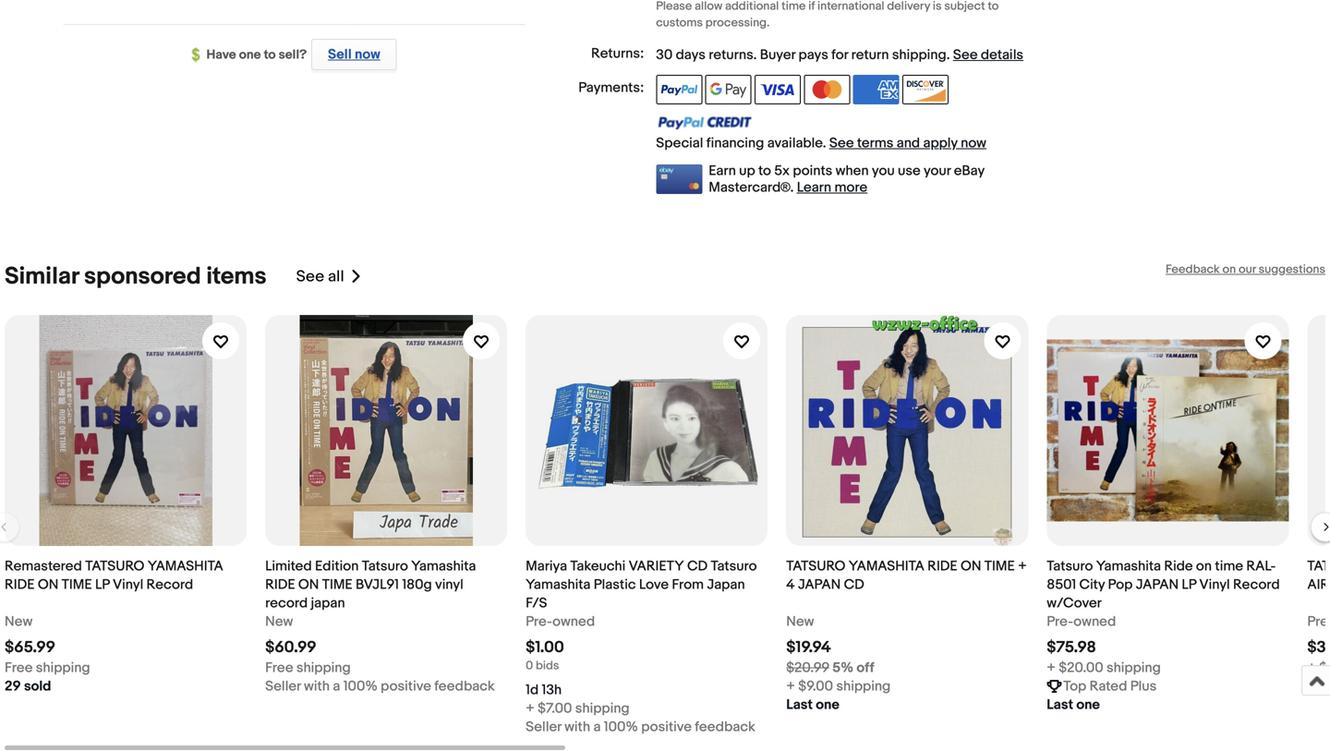 Task type: locate. For each thing, give the bounding box(es) containing it.
.
[[754, 47, 757, 63], [947, 47, 950, 63]]

buyer
[[760, 47, 796, 63]]

rated
[[1090, 678, 1128, 695]]

1 owned from the left
[[553, 614, 595, 630]]

use
[[898, 163, 921, 179]]

8501
[[1047, 577, 1077, 593]]

1 horizontal spatial pre-owned text field
[[1047, 613, 1116, 631]]

japan
[[707, 577, 745, 593]]

shipping down off
[[837, 678, 891, 695]]

1 free shipping text field from the left
[[5, 659, 90, 677]]

shipping inside new $65.99 free shipping 29 sold
[[36, 660, 90, 676]]

on left our on the right top
[[1223, 262, 1236, 277]]

new down record at the left bottom
[[265, 614, 293, 630]]

last one text field down top
[[1047, 696, 1100, 714]]

2 vinyl from the left
[[1200, 577, 1230, 593]]

one right the have
[[239, 47, 261, 63]]

+ inside pre- $35 + $1 sell
[[1308, 660, 1317, 676]]

feedback inside the limited edition tatsuro yamashita ride on time bvjl91 180g  vinyl record japan new $60.99 free shipping seller with a 100% positive feedback
[[434, 678, 495, 695]]

1 horizontal spatial record
[[1233, 577, 1280, 593]]

$75.98 text field
[[1047, 638, 1096, 657]]

shipping inside tatsuro yamashita ride on time ral- 8501 city pop japan lp vinyl record w/cover pre-owned $75.98 + $20.00 shipping
[[1107, 660, 1161, 676]]

pays
[[799, 47, 829, 63]]

2 horizontal spatial see
[[953, 47, 978, 63]]

$19.94 text field
[[786, 638, 831, 657]]

tatsuro up bvjl91
[[362, 558, 408, 575]]

1 horizontal spatial time
[[322, 577, 353, 593]]

on inside tatsuro yamashita ride on time + 4 japan cd
[[961, 558, 982, 575]]

owned down w/cover
[[1074, 614, 1116, 630]]

See all text field
[[296, 267, 344, 286]]

time left if
[[782, 0, 806, 13]]

financing
[[707, 135, 764, 152]]

yamashita up the "vinyl"
[[411, 558, 476, 575]]

tatsuro up 8501
[[1047, 558, 1093, 575]]

last down $9.00
[[786, 697, 813, 713]]

japan right the 4
[[798, 577, 841, 593]]

cd inside tatsuro yamashita ride on time + 4 japan cd
[[844, 577, 865, 593]]

1 horizontal spatial one
[[816, 697, 840, 713]]

+ inside mariya takeuchi variety cd tatsuro yamashita plastic love from japan f/s pre-owned $1.00 0 bids 1d 13h + $7.00 shipping seller with a 100% positive feedback
[[526, 700, 535, 717]]

+ $20.00 shipping text field
[[1047, 659, 1161, 677]]

0 horizontal spatial pre-owned text field
[[526, 613, 595, 631]]

on right the ride
[[1196, 558, 1212, 575]]

0 horizontal spatial last one text field
[[786, 696, 840, 714]]

0 horizontal spatial tatsuro
[[85, 558, 145, 575]]

time inside the limited edition tatsuro yamashita ride on time bvjl91 180g  vinyl record japan new $60.99 free shipping seller with a 100% positive feedback
[[322, 577, 353, 593]]

last down top
[[1047, 697, 1074, 713]]

with
[[304, 678, 330, 695], [565, 719, 591, 735]]

a down japan
[[333, 678, 340, 695]]

plastic
[[594, 577, 636, 593]]

100% inside the limited edition tatsuro yamashita ride on time bvjl91 180g  vinyl record japan new $60.99 free shipping seller with a 100% positive feedback
[[343, 678, 378, 695]]

1 horizontal spatial sell
[[1308, 678, 1330, 695]]

1 horizontal spatial seller with a 100% positive feedback text field
[[526, 718, 756, 736]]

special
[[656, 135, 703, 152]]

plus
[[1131, 678, 1157, 695]]

$35 text field
[[1308, 638, 1330, 657]]

remastered tatsuro yamashita ride on time lp vinyl record
[[5, 558, 223, 593]]

1 horizontal spatial feedback
[[695, 719, 756, 735]]

0 horizontal spatial record
[[146, 577, 193, 593]]

0 bids text field
[[526, 659, 559, 673]]

is
[[933, 0, 942, 13]]

0 horizontal spatial tatsuro
[[362, 558, 408, 575]]

learn more link
[[797, 179, 868, 196]]

New text field
[[5, 613, 33, 631], [265, 613, 293, 631]]

ride
[[928, 558, 958, 575], [5, 577, 35, 593], [265, 577, 295, 593]]

1 horizontal spatial on
[[298, 577, 319, 593]]

time
[[985, 558, 1015, 575], [62, 577, 92, 593], [322, 577, 353, 593]]

allow
[[695, 0, 723, 13]]

0 horizontal spatial sell
[[328, 46, 352, 63]]

0 horizontal spatial a
[[333, 678, 340, 695]]

1 pre-owned text field from the left
[[526, 613, 595, 631]]

ride inside tatsuro yamashita ride on time + 4 japan cd
[[928, 558, 958, 575]]

with down $60.99
[[304, 678, 330, 695]]

see inside see all link
[[296, 267, 324, 286]]

1 . from the left
[[754, 47, 757, 63]]

0 horizontal spatial last
[[786, 697, 813, 713]]

shipping inside the limited edition tatsuro yamashita ride on time bvjl91 180g  vinyl record japan new $60.99 free shipping seller with a 100% positive feedback
[[296, 660, 351, 676]]

seller down $7.00
[[526, 719, 562, 735]]

points
[[793, 163, 833, 179]]

1 horizontal spatial vinyl
[[1200, 577, 1230, 593]]

100% down + $7.00 shipping text field
[[604, 719, 638, 735]]

2 tatsuro from the left
[[786, 558, 846, 575]]

time inside remastered tatsuro yamashita ride on time lp vinyl record
[[62, 577, 92, 593]]

2 last one text field from the left
[[1047, 696, 1100, 714]]

time
[[782, 0, 806, 13], [1215, 558, 1244, 575]]

seller down $60.99
[[265, 678, 301, 695]]

1 vinyl from the left
[[113, 577, 143, 593]]

w/cover
[[1047, 595, 1102, 612]]

one for last
[[1077, 697, 1100, 713]]

0 vertical spatial time
[[782, 0, 806, 13]]

2 horizontal spatial new
[[786, 614, 814, 630]]

2 pre- from the left
[[1047, 614, 1074, 630]]

1 last one text field from the left
[[786, 696, 840, 714]]

tatsuro
[[362, 558, 408, 575], [711, 558, 757, 575], [1047, 558, 1093, 575]]

paypal image
[[656, 75, 702, 104]]

with down + $7.00 shipping text field
[[565, 719, 591, 735]]

$35
[[1308, 638, 1330, 657]]

tatsuro up the 4
[[786, 558, 846, 575]]

time inside tatsuro yamashita ride on time ral- 8501 city pop japan lp vinyl record w/cover pre-owned $75.98 + $20.00 shipping
[[1215, 558, 1244, 575]]

record
[[146, 577, 193, 593], [1233, 577, 1280, 593]]

0 horizontal spatial new text field
[[5, 613, 33, 631]]

free up 29
[[5, 660, 33, 676]]

2 japan from the left
[[1136, 577, 1179, 593]]

new up $65.99
[[5, 614, 33, 630]]

last one text field for $19.94
[[786, 696, 840, 714]]

feedback
[[1166, 262, 1220, 277]]

1 japan from the left
[[798, 577, 841, 593]]

1 vertical spatial seller
[[526, 719, 562, 735]]

. left buyer
[[754, 47, 757, 63]]

1d 13h text field
[[526, 681, 562, 699]]

tatsuro yamashita ride on time + 4 japan cd
[[786, 558, 1027, 593]]

discover image
[[903, 75, 949, 104]]

see up when
[[830, 135, 854, 152]]

1 pre- from the left
[[526, 614, 553, 630]]

tatsuro right remastered
[[85, 558, 145, 575]]

sell now
[[328, 46, 380, 63]]

tatsuro inside the limited edition tatsuro yamashita ride on time bvjl91 180g  vinyl record japan new $60.99 free shipping seller with a 100% positive feedback
[[362, 558, 408, 575]]

0 vertical spatial positive
[[381, 678, 431, 695]]

returns
[[709, 47, 754, 63]]

yamashita inside tatsuro yamashita ride on time ral- 8501 city pop japan lp vinyl record w/cover pre-owned $75.98 + $20.00 shipping
[[1096, 558, 1161, 575]]

4
[[786, 577, 795, 593]]

1 horizontal spatial time
[[1215, 558, 1244, 575]]

with inside the limited edition tatsuro yamashita ride on time bvjl91 180g  vinyl record japan new $60.99 free shipping seller with a 100% positive feedback
[[304, 678, 330, 695]]

1 horizontal spatial free shipping text field
[[265, 659, 351, 677]]

1 horizontal spatial cd
[[844, 577, 865, 593]]

1 horizontal spatial last
[[1047, 697, 1074, 713]]

ride inside remastered tatsuro yamashita ride on time lp vinyl record
[[5, 577, 35, 593]]

1 vertical spatial on
[[1196, 558, 1212, 575]]

pre- up $35 text field
[[1308, 614, 1330, 630]]

2 horizontal spatial time
[[985, 558, 1015, 575]]

1 lp from the left
[[95, 577, 110, 593]]

to inside please allow additional time if international delivery is subject to customs processing.
[[988, 0, 999, 13]]

1 tatsuro from the left
[[85, 558, 145, 575]]

2 pre-owned text field from the left
[[1047, 613, 1116, 631]]

1 horizontal spatial last one text field
[[1047, 696, 1100, 714]]

feedback inside mariya takeuchi variety cd tatsuro yamashita plastic love from japan f/s pre-owned $1.00 0 bids 1d 13h + $7.00 shipping seller with a 100% positive feedback
[[695, 719, 756, 735]]

1 vertical spatial cd
[[844, 577, 865, 593]]

0 horizontal spatial owned
[[553, 614, 595, 630]]

+
[[1018, 558, 1027, 575], [1047, 660, 1056, 676], [1308, 660, 1317, 676], [786, 678, 795, 695], [526, 700, 535, 717]]

now up ebay
[[961, 135, 987, 152]]

record
[[265, 595, 308, 612]]

2 vertical spatial to
[[759, 163, 771, 179]]

0 horizontal spatial lp
[[95, 577, 110, 593]]

yamashita inside the limited edition tatsuro yamashita ride on time bvjl91 180g  vinyl record japan new $60.99 free shipping seller with a 100% positive feedback
[[411, 558, 476, 575]]

pre-owned text field for $1.00
[[526, 613, 595, 631]]

2 horizontal spatial one
[[1077, 697, 1100, 713]]

visa image
[[755, 75, 801, 104]]

0 horizontal spatial new
[[5, 614, 33, 630]]

0 horizontal spatial one
[[239, 47, 261, 63]]

2 horizontal spatial yamashita
[[1096, 558, 1161, 575]]

city
[[1080, 577, 1105, 593]]

0 horizontal spatial feedback
[[434, 678, 495, 695]]

$20.00
[[1059, 660, 1104, 676]]

new text field down record at the left bottom
[[265, 613, 293, 631]]

1 horizontal spatial lp
[[1182, 577, 1197, 593]]

remastered
[[5, 558, 82, 575]]

1 horizontal spatial see
[[830, 135, 854, 152]]

last one text field down $9.00
[[786, 696, 840, 714]]

free shipping text field for $65.99
[[5, 659, 90, 677]]

record inside remastered tatsuro yamashita ride on time lp vinyl record
[[146, 577, 193, 593]]

a down + $7.00 shipping text field
[[594, 719, 601, 735]]

time inside tatsuro yamashita ride on time + 4 japan cd
[[985, 558, 1015, 575]]

sell down + $1 "text box"
[[1308, 678, 1330, 695]]

1 horizontal spatial seller
[[526, 719, 562, 735]]

pre-owned text field down w/cover
[[1047, 613, 1116, 631]]

1 tatsuro from the left
[[362, 558, 408, 575]]

1 horizontal spatial new
[[265, 614, 293, 630]]

2 vertical spatial see
[[296, 267, 324, 286]]

1 vertical spatial a
[[594, 719, 601, 735]]

2 record from the left
[[1233, 577, 1280, 593]]

1 horizontal spatial new text field
[[265, 613, 293, 631]]

3 tatsuro from the left
[[1047, 558, 1093, 575]]

shipping up sold
[[36, 660, 90, 676]]

payments:
[[579, 79, 644, 96]]

yamashita down mariya
[[526, 577, 591, 593]]

0 vertical spatial with
[[304, 678, 330, 695]]

2 owned from the left
[[1074, 614, 1116, 630]]

to right subject
[[988, 0, 999, 13]]

owned up "$1.00"
[[553, 614, 595, 630]]

Pre- text field
[[1308, 613, 1330, 631]]

one inside new $19.94 $20.99 5% off + $9.00 shipping last one
[[816, 697, 840, 713]]

1 horizontal spatial yamashita
[[526, 577, 591, 593]]

lp inside remastered tatsuro yamashita ride on time lp vinyl record
[[95, 577, 110, 593]]

2 free from the left
[[265, 660, 293, 676]]

$9.00
[[799, 678, 833, 695]]

one down top
[[1077, 697, 1100, 713]]

2 free shipping text field from the left
[[265, 659, 351, 677]]

learn
[[797, 179, 832, 196]]

owned
[[553, 614, 595, 630], [1074, 614, 1116, 630]]

1 horizontal spatial owned
[[1074, 614, 1116, 630]]

pre-
[[526, 614, 553, 630], [1047, 614, 1074, 630], [1308, 614, 1330, 630]]

now right sell?
[[355, 46, 380, 63]]

shipping
[[892, 47, 947, 63], [36, 660, 90, 676], [296, 660, 351, 676], [1107, 660, 1161, 676], [837, 678, 891, 695], [575, 700, 630, 717]]

bvjl91
[[356, 577, 399, 593]]

sell
[[328, 46, 352, 63], [1308, 678, 1330, 695]]

dollar sign image
[[192, 48, 207, 63]]

on
[[961, 558, 982, 575], [38, 577, 58, 593], [298, 577, 319, 593]]

2 yamashita from the left
[[849, 558, 925, 575]]

time left ral-
[[1215, 558, 1244, 575]]

1 horizontal spatial tatsuro
[[786, 558, 846, 575]]

vinyl inside remastered tatsuro yamashita ride on time lp vinyl record
[[113, 577, 143, 593]]

0 horizontal spatial on
[[38, 577, 58, 593]]

Last one text field
[[786, 696, 840, 714], [1047, 696, 1100, 714]]

new for $19.94
[[786, 614, 814, 630]]

1 new text field from the left
[[5, 613, 33, 631]]

2 new text field from the left
[[265, 613, 293, 631]]

1 free from the left
[[5, 660, 33, 676]]

1 new from the left
[[5, 614, 33, 630]]

ral-
[[1247, 558, 1276, 575]]

now
[[355, 46, 380, 63], [961, 135, 987, 152]]

our
[[1239, 262, 1256, 277]]

0 horizontal spatial .
[[754, 47, 757, 63]]

shipping right $7.00
[[575, 700, 630, 717]]

tatsuro up "japan"
[[711, 558, 757, 575]]

lp inside tatsuro yamashita ride on time ral- 8501 city pop japan lp vinyl record w/cover pre-owned $75.98 + $20.00 shipping
[[1182, 577, 1197, 593]]

yamashita
[[148, 558, 223, 575], [849, 558, 925, 575]]

0 horizontal spatial cd
[[687, 558, 708, 575]]

pre-owned text field up $1.00 text box
[[526, 613, 595, 631]]

positive
[[381, 678, 431, 695], [641, 719, 692, 735]]

1 horizontal spatial ride
[[265, 577, 295, 593]]

1 horizontal spatial .
[[947, 47, 950, 63]]

japan down the ride
[[1136, 577, 1179, 593]]

yamashita up pop
[[1096, 558, 1161, 575]]

0 horizontal spatial yamashita
[[411, 558, 476, 575]]

2 horizontal spatial tatsuro
[[1047, 558, 1093, 575]]

see left the all
[[296, 267, 324, 286]]

1 horizontal spatial japan
[[1136, 577, 1179, 593]]

feedback
[[434, 678, 495, 695], [695, 719, 756, 735]]

. left see details link
[[947, 47, 950, 63]]

0 vertical spatial feedback
[[434, 678, 495, 695]]

$1.00
[[526, 638, 564, 657]]

1 horizontal spatial 100%
[[604, 719, 638, 735]]

to inside earn up to 5x points when you use your ebay mastercard®.
[[759, 163, 771, 179]]

free
[[5, 660, 33, 676], [265, 660, 293, 676]]

a
[[333, 678, 340, 695], [594, 719, 601, 735]]

+ $9.00 shipping text field
[[786, 677, 891, 696]]

Pre-owned text field
[[526, 613, 595, 631], [1047, 613, 1116, 631]]

new text field up $65.99
[[5, 613, 33, 631]]

apply
[[923, 135, 958, 152]]

1d
[[526, 682, 539, 699]]

sell right sell?
[[328, 46, 352, 63]]

0 vertical spatial a
[[333, 678, 340, 695]]

yamashita
[[411, 558, 476, 575], [1096, 558, 1161, 575], [526, 577, 591, 593]]

new up $19.94
[[786, 614, 814, 630]]

owned inside mariya takeuchi variety cd tatsuro yamashita plastic love from japan f/s pre-owned $1.00 0 bids 1d 13h + $7.00 shipping seller with a 100% positive feedback
[[553, 614, 595, 630]]

0 horizontal spatial on
[[1196, 558, 1212, 575]]

new inside new $65.99 free shipping 29 sold
[[5, 614, 33, 630]]

1 vertical spatial 100%
[[604, 719, 638, 735]]

0 horizontal spatial now
[[355, 46, 380, 63]]

0 horizontal spatial 100%
[[343, 678, 378, 695]]

1 yamashita from the left
[[148, 558, 223, 575]]

free inside the limited edition tatsuro yamashita ride on time bvjl91 180g  vinyl record japan new $60.99 free shipping seller with a 100% positive feedback
[[265, 660, 293, 676]]

0 vertical spatial seller
[[265, 678, 301, 695]]

master card image
[[804, 75, 850, 104]]

to left sell?
[[264, 47, 276, 63]]

feedback on our suggestions link
[[1166, 262, 1326, 277]]

yamashita inside remastered tatsuro yamashita ride on time lp vinyl record
[[148, 558, 223, 575]]

0 vertical spatial 100%
[[343, 678, 378, 695]]

vinyl
[[113, 577, 143, 593], [1200, 577, 1230, 593]]

last
[[786, 697, 813, 713], [1047, 697, 1074, 713]]

similar
[[5, 262, 79, 291]]

1 vertical spatial to
[[264, 47, 276, 63]]

pre- down f/s
[[526, 614, 553, 630]]

for
[[832, 47, 848, 63]]

1 horizontal spatial to
[[759, 163, 771, 179]]

new inside new $19.94 $20.99 5% off + $9.00 shipping last one
[[786, 614, 814, 630]]

0 vertical spatial see
[[953, 47, 978, 63]]

free shipping text field up sold
[[5, 659, 90, 677]]

1 horizontal spatial positive
[[641, 719, 692, 735]]

100%
[[343, 678, 378, 695], [604, 719, 638, 735]]

1 horizontal spatial now
[[961, 135, 987, 152]]

0 horizontal spatial time
[[782, 0, 806, 13]]

Sell text field
[[1308, 677, 1330, 696]]

3 new from the left
[[786, 614, 814, 630]]

one for have
[[239, 47, 261, 63]]

0 horizontal spatial positive
[[381, 678, 431, 695]]

1 horizontal spatial tatsuro
[[711, 558, 757, 575]]

see
[[953, 47, 978, 63], [830, 135, 854, 152], [296, 267, 324, 286]]

1 vertical spatial positive
[[641, 719, 692, 735]]

0
[[526, 659, 533, 673]]

last one text field for $75.98
[[1047, 696, 1100, 714]]

yamashita inside tatsuro yamashita ride on time + 4 japan cd
[[849, 558, 925, 575]]

1 horizontal spatial yamashita
[[849, 558, 925, 575]]

$65.99
[[5, 638, 55, 657]]

google pay image
[[706, 75, 752, 104]]

0 vertical spatial on
[[1223, 262, 1236, 277]]

vinyl inside tatsuro yamashita ride on time ral- 8501 city pop japan lp vinyl record w/cover pre-owned $75.98 + $20.00 shipping
[[1200, 577, 1230, 593]]

1 record from the left
[[146, 577, 193, 593]]

sold
[[24, 678, 51, 695]]

to left the 5x
[[759, 163, 771, 179]]

0 horizontal spatial yamashita
[[148, 558, 223, 575]]

variety
[[629, 558, 684, 575]]

0 horizontal spatial to
[[264, 47, 276, 63]]

Top Rated Plus text field
[[1064, 677, 1157, 696]]

Free shipping text field
[[5, 659, 90, 677], [265, 659, 351, 677]]

2 horizontal spatial to
[[988, 0, 999, 13]]

0 vertical spatial now
[[355, 46, 380, 63]]

shipping down $60.99
[[296, 660, 351, 676]]

shipping up plus
[[1107, 660, 1161, 676]]

0 vertical spatial seller with a 100% positive feedback text field
[[265, 677, 495, 696]]

1 horizontal spatial free
[[265, 660, 293, 676]]

international
[[818, 0, 885, 13]]

0 vertical spatial to
[[988, 0, 999, 13]]

lp
[[95, 577, 110, 593], [1182, 577, 1197, 593]]

0 horizontal spatial pre-
[[526, 614, 553, 630]]

free shipping text field down $60.99
[[265, 659, 351, 677]]

2 tatsuro from the left
[[711, 558, 757, 575]]

1 horizontal spatial pre-
[[1047, 614, 1074, 630]]

0 horizontal spatial time
[[62, 577, 92, 593]]

1 vertical spatial feedback
[[695, 719, 756, 735]]

100% down japan
[[343, 678, 378, 695]]

japan
[[798, 577, 841, 593], [1136, 577, 1179, 593]]

2 horizontal spatial pre-
[[1308, 614, 1330, 630]]

0 vertical spatial cd
[[687, 558, 708, 575]]

yamashita inside mariya takeuchi variety cd tatsuro yamashita plastic love from japan f/s pre-owned $1.00 0 bids 1d 13h + $7.00 shipping seller with a 100% positive feedback
[[526, 577, 591, 593]]

2 horizontal spatial ride
[[928, 558, 958, 575]]

180g
[[402, 577, 432, 593]]

new
[[5, 614, 33, 630], [265, 614, 293, 630], [786, 614, 814, 630]]

pre- down w/cover
[[1047, 614, 1074, 630]]

1 vertical spatial with
[[565, 719, 591, 735]]

2 lp from the left
[[1182, 577, 1197, 593]]

1 horizontal spatial a
[[594, 719, 601, 735]]

free down $60.99
[[265, 660, 293, 676]]

see left the details
[[953, 47, 978, 63]]

see terms and apply now link
[[830, 135, 987, 152]]

cd up from
[[687, 558, 708, 575]]

Seller with a 100% positive feedback text field
[[265, 677, 495, 696], [526, 718, 756, 736]]

paypal credit image
[[656, 115, 752, 130]]

new for $65.99
[[5, 614, 33, 630]]

sponsored
[[84, 262, 201, 291]]

cd right the 4
[[844, 577, 865, 593]]

1 last from the left
[[786, 697, 813, 713]]

1 vertical spatial time
[[1215, 558, 1244, 575]]

one down + $9.00 shipping text box in the right bottom of the page
[[816, 697, 840, 713]]

2 new from the left
[[265, 614, 293, 630]]

0 horizontal spatial see
[[296, 267, 324, 286]]

one
[[239, 47, 261, 63], [816, 697, 840, 713], [1077, 697, 1100, 713]]

30
[[656, 47, 673, 63]]

cd
[[687, 558, 708, 575], [844, 577, 865, 593]]

to for earn up to 5x points when you use your ebay mastercard®.
[[759, 163, 771, 179]]

positive inside the limited edition tatsuro yamashita ride on time bvjl91 180g  vinyl record japan new $60.99 free shipping seller with a 100% positive feedback
[[381, 678, 431, 695]]



Task type: vqa. For each thing, say whether or not it's contained in the screenshot.
ON within the the TATSURO YAMASHITA RIDE ON TIME + 4 JAPAN CD
yes



Task type: describe. For each thing, give the bounding box(es) containing it.
customs
[[656, 16, 703, 30]]

+ $7.00 shipping text field
[[526, 699, 630, 718]]

on inside remastered tatsuro yamashita ride on time lp vinyl record
[[38, 577, 58, 593]]

free inside new $65.99 free shipping 29 sold
[[5, 660, 33, 676]]

$1.00 text field
[[526, 638, 564, 657]]

more
[[835, 179, 868, 196]]

from
[[672, 577, 704, 593]]

all
[[328, 267, 344, 286]]

please
[[656, 0, 692, 13]]

$60.99 text field
[[265, 638, 317, 657]]

tatsuro inside mariya takeuchi variety cd tatsuro yamashita plastic love from japan f/s pre-owned $1.00 0 bids 1d 13h + $7.00 shipping seller with a 100% positive feedback
[[711, 558, 757, 575]]

subject
[[945, 0, 985, 13]]

returns:
[[591, 45, 644, 62]]

please allow additional time if international delivery is subject to customs processing.
[[656, 0, 999, 30]]

positive inside mariya takeuchi variety cd tatsuro yamashita plastic love from japan f/s pre-owned $1.00 0 bids 1d 13h + $7.00 shipping seller with a 100% positive feedback
[[641, 719, 692, 735]]

top rated plus
[[1064, 678, 1157, 695]]

$7.00
[[538, 700, 572, 717]]

suggestions
[[1259, 262, 1326, 277]]

5x
[[775, 163, 790, 179]]

last inside new $19.94 $20.99 5% off + $9.00 shipping last one
[[786, 697, 813, 713]]

sell now link
[[307, 39, 397, 70]]

100% inside mariya takeuchi variety cd tatsuro yamashita plastic love from japan f/s pre-owned $1.00 0 bids 1d 13h + $7.00 shipping seller with a 100% positive feedback
[[604, 719, 638, 735]]

pre- inside tatsuro yamashita ride on time ral- 8501 city pop japan lp vinyl record w/cover pre-owned $75.98 + $20.00 shipping
[[1047, 614, 1074, 630]]

+ inside tatsuro yamashita ride on time + 4 japan cd
[[1018, 558, 1027, 575]]

0 vertical spatial sell
[[328, 46, 352, 63]]

ebay mastercard image
[[656, 164, 702, 194]]

2 . from the left
[[947, 47, 950, 63]]

japan
[[311, 595, 345, 612]]

shipping up discover image
[[892, 47, 947, 63]]

edition
[[315, 558, 359, 575]]

record inside tatsuro yamashita ride on time ral- 8501 city pop japan lp vinyl record w/cover pre-owned $75.98 + $20.00 shipping
[[1233, 577, 1280, 593]]

similar sponsored items
[[5, 262, 267, 291]]

3 pre- from the left
[[1308, 614, 1330, 630]]

1 vertical spatial seller with a 100% positive feedback text field
[[526, 718, 756, 736]]

a inside the limited edition tatsuro yamashita ride on time bvjl91 180g  vinyl record japan new $60.99 free shipping seller with a 100% positive feedback
[[333, 678, 340, 695]]

pre- inside mariya takeuchi variety cd tatsuro yamashita plastic love from japan f/s pre-owned $1.00 0 bids 1d 13h + $7.00 shipping seller with a 100% positive feedback
[[526, 614, 553, 630]]

see all
[[296, 267, 344, 286]]

owned inside tatsuro yamashita ride on time ral- 8501 city pop japan lp vinyl record w/cover pre-owned $75.98 + $20.00 shipping
[[1074, 614, 1116, 630]]

tatsuro inside tatsuro yamashita ride on time ral- 8501 city pop japan lp vinyl record w/cover pre-owned $75.98 + $20.00 shipping
[[1047, 558, 1093, 575]]

pop
[[1108, 577, 1133, 593]]

tatsuro yamashita ride on time ral- 8501 city pop japan lp vinyl record w/cover pre-owned $75.98 + $20.00 shipping
[[1047, 558, 1280, 676]]

cd inside mariya takeuchi variety cd tatsuro yamashita plastic love from japan f/s pre-owned $1.00 0 bids 1d 13h + $7.00 shipping seller with a 100% positive feedback
[[687, 558, 708, 575]]

with inside mariya takeuchi variety cd tatsuro yamashita plastic love from japan f/s pre-owned $1.00 0 bids 1d 13h + $7.00 shipping seller with a 100% positive feedback
[[565, 719, 591, 735]]

0 horizontal spatial seller with a 100% positive feedback text field
[[265, 677, 495, 696]]

29 sold text field
[[5, 677, 51, 696]]

last one
[[1047, 697, 1100, 713]]

see all link
[[296, 262, 363, 291]]

2 last from the left
[[1047, 697, 1074, 713]]

on inside the limited edition tatsuro yamashita ride on time bvjl91 180g  vinyl record japan new $60.99 free shipping seller with a 100% positive feedback
[[298, 577, 319, 593]]

tatsuro inside remastered tatsuro yamashita ride on time lp vinyl record
[[85, 558, 145, 575]]

+ inside new $19.94 $20.99 5% off + $9.00 shipping last one
[[786, 678, 795, 695]]

tatsuro inside tatsuro yamashita ride on time + 4 japan cd
[[786, 558, 846, 575]]

$19.94
[[786, 638, 831, 657]]

if
[[809, 0, 815, 13]]

previous price $20.99 5% off text field
[[786, 659, 875, 677]]

earn
[[709, 163, 736, 179]]

$60.99
[[265, 638, 317, 657]]

seller inside mariya takeuchi variety cd tatsuro yamashita plastic love from japan f/s pre-owned $1.00 0 bids 1d 13h + $7.00 shipping seller with a 100% positive feedback
[[526, 719, 562, 735]]

29
[[5, 678, 21, 695]]

tats
[[1308, 558, 1330, 593]]

time inside please allow additional time if international delivery is subject to customs processing.
[[782, 0, 806, 13]]

new $65.99 free shipping 29 sold
[[5, 614, 90, 695]]

your
[[924, 163, 951, 179]]

bids
[[536, 659, 559, 673]]

New text field
[[786, 613, 814, 631]]

have
[[207, 47, 236, 63]]

mastercard®.
[[709, 179, 794, 196]]

$75.98
[[1047, 638, 1096, 657]]

to for have one to sell?
[[264, 47, 276, 63]]

new inside the limited edition tatsuro yamashita ride on time bvjl91 180g  vinyl record japan new $60.99 free shipping seller with a 100% positive feedback
[[265, 614, 293, 630]]

top
[[1064, 678, 1087, 695]]

$20.99
[[786, 660, 830, 676]]

new text field for $60.99
[[265, 613, 293, 631]]

1 vertical spatial see
[[830, 135, 854, 152]]

mariya takeuchi variety cd tatsuro yamashita plastic love from japan f/s pre-owned $1.00 0 bids 1d 13h + $7.00 shipping seller with a 100% positive feedback
[[526, 558, 757, 735]]

feedback on our suggestions
[[1166, 262, 1326, 277]]

13h
[[542, 682, 562, 699]]

free shipping text field for $60.99
[[265, 659, 351, 677]]

vinyl
[[435, 577, 464, 593]]

terms
[[857, 135, 894, 152]]

1 horizontal spatial on
[[1223, 262, 1236, 277]]

limited edition tatsuro yamashita ride on time bvjl91 180g  vinyl record japan new $60.99 free shipping seller with a 100% positive feedback
[[265, 558, 495, 695]]

new text field for $65.99
[[5, 613, 33, 631]]

30 days returns . buyer pays for return shipping . see details
[[656, 47, 1024, 63]]

limited
[[265, 558, 312, 575]]

japan inside tatsuro yamashita ride on time ral- 8501 city pop japan lp vinyl record w/cover pre-owned $75.98 + $20.00 shipping
[[1136, 577, 1179, 593]]

shipping inside mariya takeuchi variety cd tatsuro yamashita plastic love from japan f/s pre-owned $1.00 0 bids 1d 13h + $7.00 shipping seller with a 100% positive feedback
[[575, 700, 630, 717]]

and
[[897, 135, 920, 152]]

delivery
[[887, 0, 930, 13]]

off
[[857, 660, 875, 676]]

5%
[[833, 660, 854, 676]]

have one to sell?
[[207, 47, 307, 63]]

learn more
[[797, 179, 868, 196]]

+ inside tatsuro yamashita ride on time ral- 8501 city pop japan lp vinyl record w/cover pre-owned $75.98 + $20.00 shipping
[[1047, 660, 1056, 676]]

1 vertical spatial sell
[[1308, 678, 1330, 695]]

american express image
[[853, 75, 900, 104]]

additional
[[725, 0, 779, 13]]

takeuchi
[[570, 558, 626, 575]]

up
[[739, 163, 756, 179]]

on inside tatsuro yamashita ride on time ral- 8501 city pop japan lp vinyl record w/cover pre-owned $75.98 + $20.00 shipping
[[1196, 558, 1212, 575]]

days
[[676, 47, 706, 63]]

special financing available. see terms and apply now
[[656, 135, 987, 152]]

processing.
[[706, 16, 770, 30]]

1 vertical spatial now
[[961, 135, 987, 152]]

seller inside the limited edition tatsuro yamashita ride on time bvjl91 180g  vinyl record japan new $60.99 free shipping seller with a 100% positive feedback
[[265, 678, 301, 695]]

mariya
[[526, 558, 567, 575]]

ride
[[1164, 558, 1193, 575]]

+ $1 text field
[[1308, 659, 1330, 677]]

new $19.94 $20.99 5% off + $9.00 shipping last one
[[786, 614, 891, 713]]

pre-owned text field for $75.98
[[1047, 613, 1116, 631]]

you
[[872, 163, 895, 179]]

love
[[639, 577, 669, 593]]

when
[[836, 163, 869, 179]]

shipping inside new $19.94 $20.99 5% off + $9.00 shipping last one
[[837, 678, 891, 695]]

sell?
[[279, 47, 307, 63]]

$65.99 text field
[[5, 638, 55, 657]]

see details link
[[953, 47, 1024, 63]]

a inside mariya takeuchi variety cd tatsuro yamashita plastic love from japan f/s pre-owned $1.00 0 bids 1d 13h + $7.00 shipping seller with a 100% positive feedback
[[594, 719, 601, 735]]

$1
[[1320, 660, 1330, 676]]

available.
[[768, 135, 826, 152]]

ride inside the limited edition tatsuro yamashita ride on time bvjl91 180g  vinyl record japan new $60.99 free shipping seller with a 100% positive feedback
[[265, 577, 295, 593]]

japan inside tatsuro yamashita ride on time + 4 japan cd
[[798, 577, 841, 593]]



